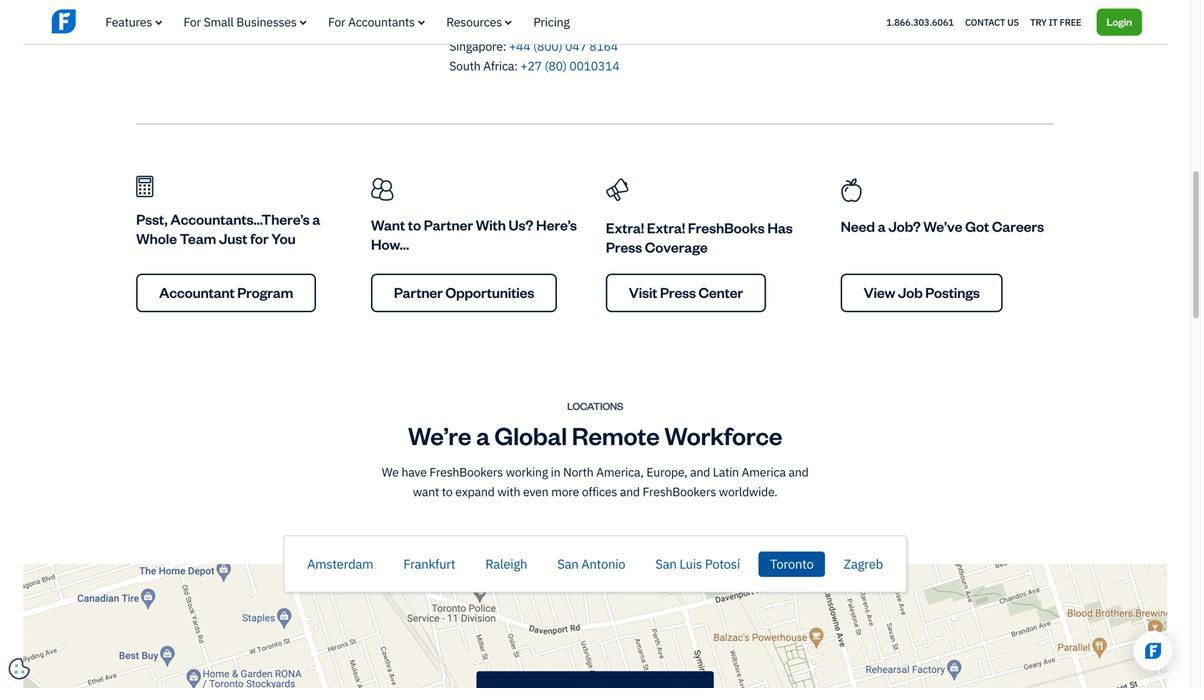 Task type: vqa. For each thing, say whether or not it's contained in the screenshot.
'Contact'
yes



Task type: locate. For each thing, give the bounding box(es) containing it.
locations we're a global remote workforce
[[408, 399, 783, 452]]

press
[[606, 238, 642, 256], [660, 283, 696, 302]]

san for san antonio
[[558, 556, 579, 573]]

accountant program
[[159, 283, 293, 302]]

1 horizontal spatial for
[[328, 14, 346, 30]]

press up visit
[[606, 238, 642, 256]]

offices
[[582, 484, 617, 500]]

global
[[495, 419, 567, 452]]

san luis potosí link
[[644, 552, 752, 577]]

locations
[[567, 399, 623, 413]]

try
[[1031, 16, 1047, 28]]

more
[[551, 484, 579, 500]]

(800)
[[533, 38, 563, 54]]

application
[[1116, 614, 1191, 689]]

here's
[[536, 216, 577, 234]]

and down america,
[[620, 484, 640, 500]]

extra! up visit
[[606, 218, 644, 237]]

accountants…there's
[[170, 210, 310, 228]]

and right america
[[789, 464, 809, 480]]

0 vertical spatial to
[[408, 216, 421, 234]]

san
[[558, 556, 579, 573], [656, 556, 677, 573]]

europe,
[[647, 464, 688, 480]]

visit
[[629, 283, 658, 302]]

1 san from the left
[[558, 556, 579, 573]]

2 san from the left
[[656, 556, 677, 573]]

to inside we have freshbookers working in north america, europe, and latin america and want to expand with even more offices and freshbookers worldwide.
[[442, 484, 453, 500]]

expand
[[456, 484, 495, 500]]

we have freshbookers working in north america, europe, and latin america and want to expand with even more offices and freshbookers worldwide.
[[382, 464, 809, 500]]

0 horizontal spatial and
[[620, 484, 640, 500]]

to inside want to partner with us? here's how…
[[408, 216, 421, 234]]

try it free
[[1031, 16, 1082, 28]]

1 horizontal spatial to
[[442, 484, 453, 500]]

san left antonio
[[558, 556, 579, 573]]

login
[[1107, 14, 1133, 28]]

1 horizontal spatial extra!
[[647, 218, 685, 237]]

0 horizontal spatial for
[[184, 14, 201, 30]]

+27 (80) 0010314 link
[[521, 58, 620, 74]]

a
[[312, 210, 320, 228], [878, 217, 886, 236], [476, 419, 490, 452]]

with
[[498, 484, 521, 500]]

1 horizontal spatial press
[[660, 283, 696, 302]]

just
[[219, 229, 248, 248]]

extra!
[[606, 218, 644, 237], [647, 218, 685, 237]]

freshbookers down europe, at the right bottom
[[643, 484, 716, 500]]

resources
[[447, 14, 502, 30]]

zagreb link
[[833, 552, 895, 577]]

need
[[841, 217, 875, 236]]

and left latin
[[690, 464, 710, 480]]

cookie preferences image
[[9, 659, 30, 680]]

for left the accountants
[[328, 14, 346, 30]]

program
[[237, 283, 293, 302]]

0 horizontal spatial a
[[312, 210, 320, 228]]

0 horizontal spatial to
[[408, 216, 421, 234]]

worldwide.
[[719, 484, 778, 500]]

with
[[476, 216, 506, 234]]

1 for from the left
[[184, 14, 201, 30]]

1 horizontal spatial san
[[656, 556, 677, 573]]

we
[[382, 464, 399, 480]]

a inside locations we're a global remote workforce
[[476, 419, 490, 452]]

0 vertical spatial press
[[606, 238, 642, 256]]

1 vertical spatial freshbookers
[[643, 484, 716, 500]]

new
[[450, 19, 474, 35]]

0 horizontal spatial press
[[606, 238, 642, 256]]

partner opportunities link
[[371, 274, 557, 312]]

psst, accountants…there's a whole team just for you
[[136, 210, 320, 248]]

partner down how…
[[394, 283, 443, 302]]

+64(800)456811 link
[[525, 19, 619, 35]]

a for just
[[312, 210, 320, 228]]

1 vertical spatial to
[[442, 484, 453, 500]]

working
[[506, 464, 548, 480]]

freshbookers up expand
[[430, 464, 503, 480]]

2 for from the left
[[328, 14, 346, 30]]

for
[[184, 14, 201, 30], [328, 14, 346, 30]]

san left luis
[[656, 556, 677, 573]]

0 horizontal spatial extra!
[[606, 218, 644, 237]]

0 vertical spatial partner
[[424, 216, 473, 234]]

freshbookers
[[430, 464, 503, 480], [643, 484, 716, 500]]

job?
[[889, 217, 921, 236]]

job
[[898, 283, 923, 302]]

0 horizontal spatial freshbookers
[[430, 464, 503, 480]]

south
[[450, 58, 481, 74]]

1 horizontal spatial freshbookers
[[643, 484, 716, 500]]

zealand:
[[476, 19, 523, 35]]

and
[[690, 464, 710, 480], [789, 464, 809, 480], [620, 484, 640, 500]]

antonio
[[582, 556, 626, 573]]

toronto link
[[759, 552, 825, 577]]

0 horizontal spatial san
[[558, 556, 579, 573]]

san luis potosí
[[656, 556, 740, 573]]

047
[[565, 38, 587, 54]]

extra! up coverage
[[647, 218, 685, 237]]

to
[[408, 216, 421, 234], [442, 484, 453, 500]]

a inside psst, accountants…there's a whole team just for you
[[312, 210, 320, 228]]

for small businesses link
[[184, 14, 307, 30]]

for small businesses
[[184, 14, 297, 30]]

+44
[[509, 38, 531, 54]]

potosí
[[705, 556, 740, 573]]

us
[[1008, 16, 1019, 28]]

press right visit
[[660, 283, 696, 302]]

partner left with
[[424, 216, 473, 234]]

you
[[271, 229, 296, 248]]

cookie consent banner dialog
[[11, 513, 225, 678]]

for left 'small'
[[184, 14, 201, 30]]

1 vertical spatial partner
[[394, 283, 443, 302]]

for accountants link
[[328, 14, 425, 30]]

resources link
[[447, 14, 512, 30]]

partner inside want to partner with us? here's how…
[[424, 216, 473, 234]]

1 vertical spatial press
[[660, 283, 696, 302]]

1 horizontal spatial a
[[476, 419, 490, 452]]

free
[[1060, 16, 1082, 28]]

login link
[[1097, 8, 1143, 36]]

1 horizontal spatial and
[[690, 464, 710, 480]]

amsterdam link
[[296, 552, 385, 577]]

accountant
[[159, 283, 235, 302]]



Task type: describe. For each thing, give the bounding box(es) containing it.
contact us
[[966, 16, 1019, 28]]

a for workforce
[[476, 419, 490, 452]]

0 vertical spatial freshbookers
[[430, 464, 503, 480]]

view job postings
[[864, 283, 980, 302]]

+64(800)456811
[[525, 19, 619, 35]]

extra! extra! freshbooks has press coverage
[[606, 218, 793, 256]]

8164
[[590, 38, 618, 54]]

2 horizontal spatial and
[[789, 464, 809, 480]]

san antonio
[[558, 556, 626, 573]]

even
[[523, 484, 549, 500]]

freshbooks logo image
[[52, 8, 163, 35]]

san for san luis potosí
[[656, 556, 677, 573]]

accountants
[[348, 14, 415, 30]]

features link
[[105, 14, 162, 30]]

accountant program link
[[136, 274, 316, 312]]

try it free link
[[1031, 13, 1082, 31]]

pricing link
[[534, 14, 570, 30]]

opportunities
[[446, 283, 534, 302]]

for accountants
[[328, 14, 415, 30]]

new zealand: +64(800)456811 singapore: +44 (800) 047 8164 south africa: +27 (80) 0010314
[[450, 19, 620, 74]]

for for for small businesses
[[184, 14, 201, 30]]

visit press center link
[[606, 274, 766, 312]]

in
[[551, 464, 561, 480]]

remote
[[572, 419, 660, 452]]

for
[[250, 229, 269, 248]]

for for for accountants
[[328, 14, 346, 30]]

america
[[742, 464, 786, 480]]

workforce
[[665, 419, 783, 452]]

need a job? we've got careers
[[841, 217, 1044, 236]]

features
[[105, 14, 152, 30]]

have
[[402, 464, 427, 480]]

+27
[[521, 58, 542, 74]]

us?
[[509, 216, 534, 234]]

we're
[[408, 419, 472, 452]]

san antonio link
[[546, 552, 637, 577]]

1.866.303.6061 link
[[887, 16, 954, 28]]

has
[[768, 218, 793, 237]]

(80)
[[545, 58, 567, 74]]

luis
[[680, 556, 702, 573]]

whole
[[136, 229, 177, 248]]

coverage
[[645, 238, 708, 256]]

contact
[[966, 16, 1006, 28]]

2 extra! from the left
[[647, 218, 685, 237]]

0010314
[[570, 58, 620, 74]]

want
[[413, 484, 439, 500]]

want
[[371, 216, 405, 234]]

contact us link
[[966, 13, 1019, 31]]

psst,
[[136, 210, 168, 228]]

view
[[864, 283, 896, 302]]

team
[[180, 229, 216, 248]]

2 horizontal spatial a
[[878, 217, 886, 236]]

press inside extra! extra! freshbooks has press coverage
[[606, 238, 642, 256]]

america,
[[596, 464, 644, 480]]

singapore:
[[450, 38, 506, 54]]

small
[[204, 14, 234, 30]]

careers
[[992, 217, 1044, 236]]

1 extra! from the left
[[606, 218, 644, 237]]

africa:
[[483, 58, 518, 74]]

center
[[699, 283, 743, 302]]

frankfurt
[[404, 556, 456, 573]]

how…
[[371, 235, 409, 253]]

got
[[966, 217, 990, 236]]

1.866.303.6061
[[887, 16, 954, 28]]

view job postings link
[[841, 274, 1003, 312]]

we've
[[924, 217, 963, 236]]

+44 (800) 047 8164 link
[[509, 38, 618, 54]]

toronto
[[770, 556, 814, 573]]

north
[[563, 464, 594, 480]]

want to partner with us? here's how…
[[371, 216, 577, 253]]

freshbooks
[[688, 218, 765, 237]]

visit press center
[[629, 283, 743, 302]]

frankfurt link
[[392, 552, 467, 577]]

raleigh
[[486, 556, 528, 573]]

latin
[[713, 464, 739, 480]]

zagreb
[[844, 556, 883, 573]]

pricing
[[534, 14, 570, 30]]



